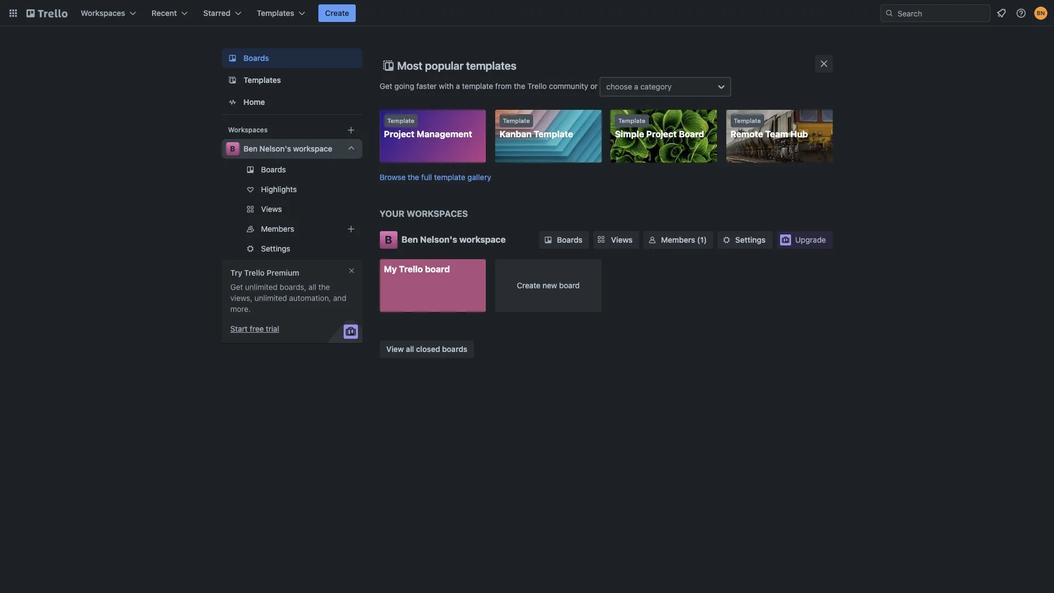 Task type: vqa. For each thing, say whether or not it's contained in the screenshot.
NEW RULE
no



Task type: locate. For each thing, give the bounding box(es) containing it.
members down the highlights
[[261, 224, 294, 233]]

closed
[[416, 344, 440, 354]]

project inside 'template simple project board'
[[647, 129, 677, 139]]

workspace down workspaces
[[460, 234, 506, 244]]

1 horizontal spatial nelson's
[[420, 234, 458, 244]]

1 horizontal spatial the
[[408, 172, 419, 182]]

get
[[380, 81, 393, 90], [230, 282, 243, 292]]

1 vertical spatial boards
[[261, 165, 286, 174]]

1 vertical spatial ben nelson's workspace
[[402, 234, 506, 244]]

home
[[244, 97, 265, 107]]

sm image right (1)
[[722, 234, 733, 245]]

template simple project board
[[615, 117, 705, 139]]

create inside button
[[325, 8, 349, 18]]

all right view
[[406, 344, 414, 354]]

workspaces
[[81, 8, 125, 18], [228, 126, 268, 134]]

0 horizontal spatial create
[[325, 8, 349, 18]]

0 horizontal spatial get
[[230, 282, 243, 292]]

choose a category
[[607, 82, 672, 91]]

members
[[261, 224, 294, 233], [662, 235, 696, 244]]

0 vertical spatial templates
[[257, 8, 294, 18]]

template right full
[[434, 172, 466, 182]]

1 horizontal spatial trello
[[399, 264, 423, 274]]

boards up new
[[557, 235, 583, 244]]

remote
[[731, 129, 764, 139]]

home link
[[222, 92, 362, 112]]

template down templates
[[462, 81, 494, 90]]

members left (1)
[[662, 235, 696, 244]]

ben
[[244, 144, 258, 153], [402, 234, 418, 244]]

1 horizontal spatial members
[[662, 235, 696, 244]]

upgrade
[[796, 235, 827, 244]]

b down home image
[[230, 144, 235, 153]]

0 horizontal spatial settings
[[261, 244, 291, 253]]

community
[[549, 81, 589, 90]]

0 horizontal spatial nelson's
[[260, 144, 291, 153]]

nelson's
[[260, 144, 291, 153], [420, 234, 458, 244]]

settings up premium
[[261, 244, 291, 253]]

primary element
[[0, 0, 1055, 26]]

0 horizontal spatial all
[[309, 282, 317, 292]]

1 vertical spatial boards link
[[222, 161, 362, 179]]

add image
[[345, 222, 358, 236]]

back to home image
[[26, 4, 68, 22]]

boards
[[442, 344, 468, 354]]

1 horizontal spatial sm image
[[722, 234, 733, 245]]

1 horizontal spatial all
[[406, 344, 414, 354]]

0 horizontal spatial settings link
[[222, 240, 362, 258]]

template inside template remote team hub
[[734, 117, 761, 124]]

the inside try trello premium get unlimited boards, all the views, unlimited automation, and more.
[[319, 282, 330, 292]]

and
[[333, 293, 347, 303]]

templates right starred popup button
[[257, 8, 294, 18]]

1 vertical spatial create
[[517, 280, 541, 290]]

a right choose at the right top
[[635, 82, 639, 91]]

1 vertical spatial template
[[434, 172, 466, 182]]

1 vertical spatial all
[[406, 344, 414, 354]]

template inside "template project management"
[[388, 117, 415, 124]]

templates up home
[[244, 75, 281, 85]]

project
[[384, 129, 415, 139], [647, 129, 677, 139]]

board
[[679, 129, 705, 139]]

1 horizontal spatial settings
[[736, 235, 766, 244]]

settings for the rightmost settings 'link'
[[736, 235, 766, 244]]

1 horizontal spatial b
[[385, 233, 392, 246]]

template down the going
[[388, 117, 415, 124]]

1 horizontal spatial create
[[517, 280, 541, 290]]

1 vertical spatial b
[[385, 233, 392, 246]]

template up remote
[[734, 117, 761, 124]]

settings right (1)
[[736, 235, 766, 244]]

get left the going
[[380, 81, 393, 90]]

project left board
[[647, 129, 677, 139]]

views down the highlights
[[261, 204, 282, 214]]

0 horizontal spatial members
[[261, 224, 294, 233]]

trial
[[266, 324, 279, 333]]

all inside try trello premium get unlimited boards, all the views, unlimited automation, and more.
[[309, 282, 317, 292]]

try trello premium get unlimited boards, all the views, unlimited automation, and more.
[[230, 268, 347, 314]]

trello right the try
[[244, 268, 265, 277]]

view
[[386, 344, 404, 354]]

0 vertical spatial boards link
[[222, 48, 362, 68]]

1 vertical spatial the
[[408, 172, 419, 182]]

the up automation,
[[319, 282, 330, 292]]

0 horizontal spatial project
[[384, 129, 415, 139]]

0 vertical spatial create
[[325, 8, 349, 18]]

project up browse
[[384, 129, 415, 139]]

1 vertical spatial views link
[[594, 231, 640, 249]]

template
[[462, 81, 494, 90], [434, 172, 466, 182]]

get going faster with a template from the trello community or
[[380, 81, 600, 90]]

sm image up create new board in the top of the page
[[543, 234, 554, 245]]

0 horizontal spatial a
[[456, 81, 460, 90]]

0 horizontal spatial workspaces
[[81, 8, 125, 18]]

ben nelson's workspace down workspaces
[[402, 234, 506, 244]]

0 horizontal spatial the
[[319, 282, 330, 292]]

settings link right (1)
[[718, 231, 773, 249]]

0 vertical spatial b
[[230, 144, 235, 153]]

1 vertical spatial get
[[230, 282, 243, 292]]

templates inside popup button
[[257, 8, 294, 18]]

0 vertical spatial the
[[514, 81, 526, 90]]

trello right my
[[399, 264, 423, 274]]

b down your
[[385, 233, 392, 246]]

views link
[[222, 201, 362, 218], [594, 231, 640, 249]]

template project management
[[384, 117, 473, 139]]

template up simple
[[619, 117, 646, 124]]

2 sm image from the left
[[722, 234, 733, 245]]

unlimited
[[245, 282, 278, 292], [255, 293, 287, 303]]

1 horizontal spatial ben
[[402, 234, 418, 244]]

choose
[[607, 82, 633, 91]]

ben down home
[[244, 144, 258, 153]]

boards for views
[[557, 235, 583, 244]]

0 horizontal spatial workspace
[[293, 144, 333, 153]]

views link down highlights link on the top of page
[[222, 201, 362, 218]]

boards
[[244, 53, 269, 63], [261, 165, 286, 174], [557, 235, 583, 244]]

0 horizontal spatial views
[[261, 204, 282, 214]]

boards link
[[222, 48, 362, 68], [222, 161, 362, 179], [540, 231, 590, 249]]

1 vertical spatial unlimited
[[255, 293, 287, 303]]

a
[[456, 81, 460, 90], [635, 82, 639, 91]]

1 horizontal spatial ben nelson's workspace
[[402, 234, 506, 244]]

workspace up highlights link on the top of page
[[293, 144, 333, 153]]

template remote team hub
[[731, 117, 808, 139]]

0 vertical spatial all
[[309, 282, 317, 292]]

0 vertical spatial views link
[[222, 201, 362, 218]]

or
[[591, 81, 598, 90]]

board image
[[226, 52, 239, 65]]

1 project from the left
[[384, 129, 415, 139]]

a right with
[[456, 81, 460, 90]]

unlimited down boards,
[[255, 293, 287, 303]]

1 horizontal spatial views
[[611, 235, 633, 244]]

sm image for boards
[[543, 234, 554, 245]]

create for create
[[325, 8, 349, 18]]

the
[[514, 81, 526, 90], [408, 172, 419, 182], [319, 282, 330, 292]]

settings
[[736, 235, 766, 244], [261, 244, 291, 253]]

0 vertical spatial boards
[[244, 53, 269, 63]]

trello inside try trello premium get unlimited boards, all the views, unlimited automation, and more.
[[244, 268, 265, 277]]

sm image
[[543, 234, 554, 245], [722, 234, 733, 245]]

views left sm image
[[611, 235, 633, 244]]

boards right board image
[[244, 53, 269, 63]]

boards link for views
[[540, 231, 590, 249]]

1 vertical spatial nelson's
[[420, 234, 458, 244]]

your
[[380, 208, 405, 218]]

0 vertical spatial workspaces
[[81, 8, 125, 18]]

the left full
[[408, 172, 419, 182]]

0 horizontal spatial ben
[[244, 144, 258, 153]]

ben down your workspaces
[[402, 234, 418, 244]]

0 vertical spatial get
[[380, 81, 393, 90]]

0 horizontal spatial board
[[425, 264, 450, 274]]

2 horizontal spatial the
[[514, 81, 526, 90]]

settings link down members link
[[222, 240, 362, 258]]

template up kanban
[[503, 117, 530, 124]]

trello
[[528, 81, 547, 90], [399, 264, 423, 274], [244, 268, 265, 277]]

boards,
[[280, 282, 307, 292]]

automation,
[[289, 293, 331, 303]]

template for simple
[[619, 117, 646, 124]]

settings link
[[718, 231, 773, 249], [222, 240, 362, 258]]

view all closed boards
[[386, 344, 468, 354]]

1 vertical spatial board
[[560, 280, 580, 290]]

1 vertical spatial views
[[611, 235, 633, 244]]

template board image
[[226, 74, 239, 87]]

template kanban template
[[500, 117, 574, 139]]

1 vertical spatial members
[[662, 235, 696, 244]]

boards link up new
[[540, 231, 590, 249]]

template inside 'template simple project board'
[[619, 117, 646, 124]]

starred button
[[197, 4, 248, 22]]

0 vertical spatial board
[[425, 264, 450, 274]]

create
[[325, 8, 349, 18], [517, 280, 541, 290]]

all up automation,
[[309, 282, 317, 292]]

with
[[439, 81, 454, 90]]

sm image inside settings 'link'
[[722, 234, 733, 245]]

template
[[388, 117, 415, 124], [503, 117, 530, 124], [619, 117, 646, 124], [734, 117, 761, 124], [534, 129, 574, 139]]

views link left sm image
[[594, 231, 640, 249]]

1 sm image from the left
[[543, 234, 554, 245]]

nelson's down workspaces
[[420, 234, 458, 244]]

board
[[425, 264, 450, 274], [560, 280, 580, 290]]

management
[[417, 129, 473, 139]]

0 vertical spatial ben
[[244, 144, 258, 153]]

get up views,
[[230, 282, 243, 292]]

ben nelson's workspace up highlights link on the top of page
[[244, 144, 333, 153]]

try
[[230, 268, 242, 277]]

members for members
[[261, 224, 294, 233]]

0 horizontal spatial ben nelson's workspace
[[244, 144, 333, 153]]

start free trial
[[230, 324, 279, 333]]

views,
[[230, 293, 253, 303]]

project inside "template project management"
[[384, 129, 415, 139]]

trello for my trello board
[[399, 264, 423, 274]]

team
[[766, 129, 789, 139]]

ben nelson's workspace
[[244, 144, 333, 153], [402, 234, 506, 244]]

trello left community on the top right
[[528, 81, 547, 90]]

boards up the highlights
[[261, 165, 286, 174]]

1 vertical spatial workspaces
[[228, 126, 268, 134]]

1 horizontal spatial workspace
[[460, 234, 506, 244]]

the right from
[[514, 81, 526, 90]]

upgrade button
[[777, 231, 833, 249]]

going
[[395, 81, 415, 90]]

boards link up templates link
[[222, 48, 362, 68]]

(1)
[[698, 235, 707, 244]]

0 horizontal spatial views link
[[222, 201, 362, 218]]

0 horizontal spatial sm image
[[543, 234, 554, 245]]

workspace
[[293, 144, 333, 153], [460, 234, 506, 244]]

1 horizontal spatial board
[[560, 280, 580, 290]]

view all closed boards button
[[380, 341, 474, 358]]

board right my
[[425, 264, 450, 274]]

boards link up highlights link on the top of page
[[222, 161, 362, 179]]

board right new
[[560, 280, 580, 290]]

b
[[230, 144, 235, 153], [385, 233, 392, 246]]

nelson's up the highlights
[[260, 144, 291, 153]]

free
[[250, 324, 264, 333]]

ben nelson (bennelson96) image
[[1035, 7, 1048, 20]]

kanban
[[500, 129, 532, 139]]

0 horizontal spatial trello
[[244, 268, 265, 277]]

1 horizontal spatial project
[[647, 129, 677, 139]]

2 project from the left
[[647, 129, 677, 139]]

browse the full template gallery
[[380, 172, 492, 182]]

unlimited up views,
[[245, 282, 278, 292]]

search image
[[886, 9, 894, 18]]

0 vertical spatial views
[[261, 204, 282, 214]]

2 vertical spatial boards link
[[540, 231, 590, 249]]

hub
[[791, 129, 808, 139]]

most popular templates
[[397, 59, 517, 72]]

templates
[[257, 8, 294, 18], [244, 75, 281, 85]]

template for kanban
[[503, 117, 530, 124]]

0 vertical spatial members
[[261, 224, 294, 233]]

workspaces
[[407, 208, 468, 218]]

2 vertical spatial the
[[319, 282, 330, 292]]

1 vertical spatial workspace
[[460, 234, 506, 244]]

2 horizontal spatial trello
[[528, 81, 547, 90]]

all
[[309, 282, 317, 292], [406, 344, 414, 354]]

views
[[261, 204, 282, 214], [611, 235, 633, 244]]

browse the full template gallery link
[[380, 172, 492, 182]]

2 vertical spatial boards
[[557, 235, 583, 244]]

create a workspace image
[[345, 124, 358, 137]]

recent button
[[145, 4, 195, 22]]



Task type: describe. For each thing, give the bounding box(es) containing it.
workspaces inside workspaces dropdown button
[[81, 8, 125, 18]]

the for try trello premium get unlimited boards, all the views, unlimited automation, and more.
[[319, 282, 330, 292]]

workspaces button
[[74, 4, 143, 22]]

1 horizontal spatial get
[[380, 81, 393, 90]]

gallery
[[468, 172, 492, 182]]

1 horizontal spatial a
[[635, 82, 639, 91]]

your workspaces
[[380, 208, 468, 218]]

more.
[[230, 304, 251, 314]]

template for project
[[388, 117, 415, 124]]

template for remote
[[734, 117, 761, 124]]

settings for left settings 'link'
[[261, 244, 291, 253]]

sm image for settings
[[722, 234, 733, 245]]

sm image
[[647, 234, 658, 245]]

highlights link
[[222, 181, 362, 198]]

1 horizontal spatial settings link
[[718, 231, 773, 249]]

0 horizontal spatial b
[[230, 144, 235, 153]]

simple
[[615, 129, 645, 139]]

1 vertical spatial ben
[[402, 234, 418, 244]]

template right kanban
[[534, 129, 574, 139]]

most
[[397, 59, 423, 72]]

recent
[[152, 8, 177, 18]]

1 vertical spatial templates
[[244, 75, 281, 85]]

category
[[641, 82, 672, 91]]

create new board
[[517, 280, 580, 290]]

faster
[[417, 81, 437, 90]]

members link
[[222, 220, 362, 238]]

0 vertical spatial unlimited
[[245, 282, 278, 292]]

home image
[[226, 96, 239, 109]]

templates button
[[250, 4, 312, 22]]

board for create new board
[[560, 280, 580, 290]]

0 vertical spatial template
[[462, 81, 494, 90]]

premium
[[267, 268, 299, 277]]

start
[[230, 324, 248, 333]]

all inside button
[[406, 344, 414, 354]]

0 vertical spatial nelson's
[[260, 144, 291, 153]]

create button
[[319, 4, 356, 22]]

1 horizontal spatial views link
[[594, 231, 640, 249]]

new
[[543, 280, 557, 290]]

boards for highlights
[[261, 165, 286, 174]]

my
[[384, 264, 397, 274]]

0 notifications image
[[995, 7, 1009, 20]]

trello for try trello premium get unlimited boards, all the views, unlimited automation, and more.
[[244, 268, 265, 277]]

templates link
[[222, 70, 362, 90]]

boards link for highlights
[[222, 161, 362, 179]]

highlights
[[261, 185, 297, 194]]

0 vertical spatial ben nelson's workspace
[[244, 144, 333, 153]]

get inside try trello premium get unlimited boards, all the views, unlimited automation, and more.
[[230, 282, 243, 292]]

board for my trello board
[[425, 264, 450, 274]]

popular
[[425, 59, 464, 72]]

the for get going faster with a template from the trello community or
[[514, 81, 526, 90]]

1 horizontal spatial workspaces
[[228, 126, 268, 134]]

from
[[496, 81, 512, 90]]

my trello board
[[384, 264, 450, 274]]

create for create new board
[[517, 280, 541, 290]]

0 vertical spatial workspace
[[293, 144, 333, 153]]

start free trial button
[[230, 324, 279, 335]]

starred
[[203, 8, 231, 18]]

Search field
[[894, 5, 991, 21]]

templates
[[466, 59, 517, 72]]

browse
[[380, 172, 406, 182]]

open information menu image
[[1016, 8, 1027, 19]]

full
[[422, 172, 432, 182]]

members for members (1)
[[662, 235, 696, 244]]

my trello board link
[[380, 259, 486, 312]]

members (1)
[[662, 235, 707, 244]]



